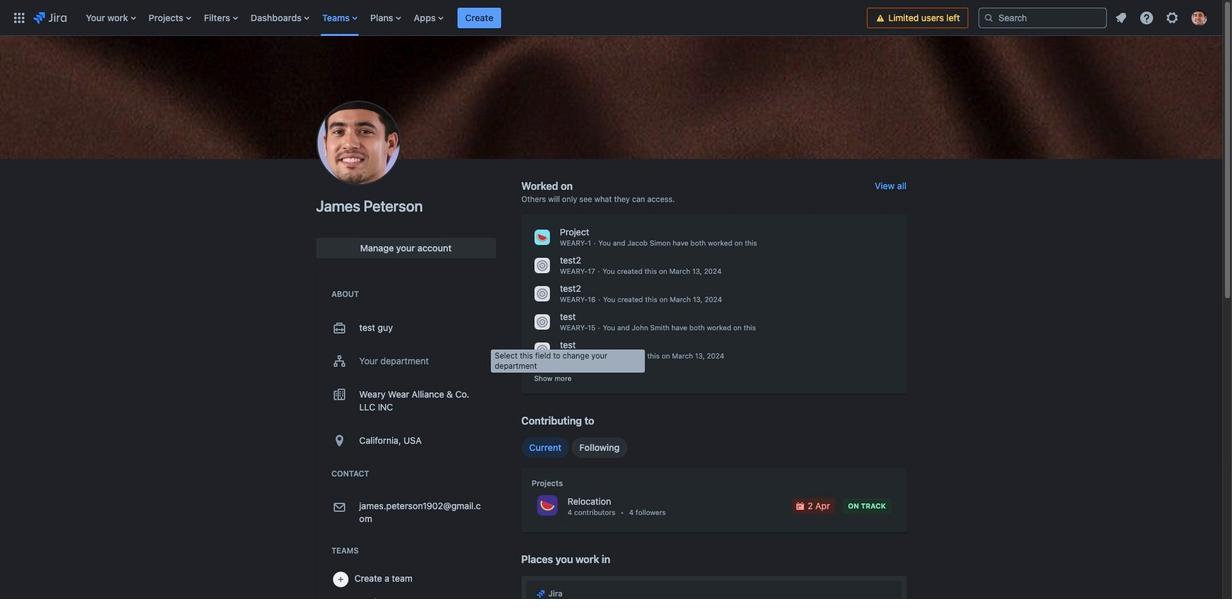 Task type: describe. For each thing, give the bounding box(es) containing it.
Search field
[[979, 7, 1108, 28]]

help image
[[1140, 10, 1155, 25]]

search image
[[984, 13, 995, 23]]

0 horizontal spatial list
[[79, 0, 868, 36]]



Task type: vqa. For each thing, say whether or not it's contained in the screenshot.
'open' image
no



Task type: locate. For each thing, give the bounding box(es) containing it.
1 horizontal spatial list
[[1110, 6, 1216, 29]]

profile image actions image
[[351, 136, 366, 151]]

jira image
[[536, 589, 546, 600]]

your profile and settings image
[[1193, 10, 1208, 25]]

group
[[522, 438, 628, 458]]

jira image
[[33, 10, 67, 25], [33, 10, 67, 25], [536, 589, 546, 600]]

settings image
[[1166, 10, 1181, 25]]

banner
[[0, 0, 1223, 36]]

appswitcher icon image
[[12, 10, 27, 25]]

notifications image
[[1114, 10, 1130, 25]]

tooltip
[[491, 350, 645, 373]]

None search field
[[979, 7, 1108, 28]]

primary element
[[8, 0, 868, 36]]

list
[[79, 0, 868, 36], [1110, 6, 1216, 29]]

list item
[[458, 0, 502, 36]]



